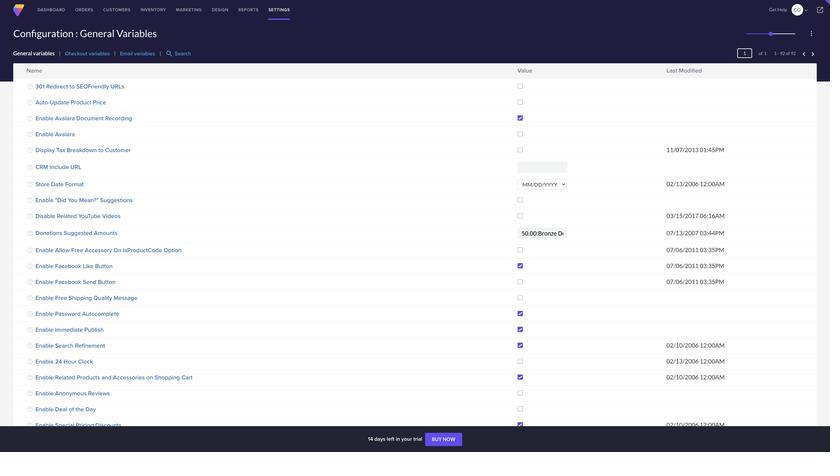 Task type: describe. For each thing, give the bounding box(es) containing it.
help_outline for enable free shipping qualify message
[[27, 295, 33, 301]]

and
[[102, 373, 112, 382]]

03:35pm for enable facebook send button
[[700, 278, 725, 285]]

allow
[[55, 246, 70, 254]]

of for 92
[[786, 51, 790, 56]]

checkout variables
[[65, 50, 110, 57]]

 link
[[811, 0, 830, 20]]

price
[[93, 98, 106, 107]]

1 horizontal spatial free
[[71, 246, 83, 254]]

dashboard link
[[32, 0, 70, 20]]

 link for last
[[662, 67, 669, 73]]

related for disable
[[57, 212, 77, 220]]

refinement
[[75, 341, 105, 350]]

 link for value
[[513, 70, 519, 76]]

seofriendly
[[76, 82, 109, 91]]

help_outline enable avalara
[[27, 130, 75, 138]]

qualify
[[94, 294, 112, 302]]

mean?"
[[79, 196, 99, 204]]

12:00am for discounts
[[700, 421, 725, 429]]

keyboard_arrow_left link
[[800, 50, 808, 58]]

general variables
[[13, 50, 55, 56]]

buy now link
[[425, 433, 462, 446]]

enable facebook send button link
[[35, 278, 116, 286]]

update
[[50, 98, 69, 107]]

help_outline for crm include url
[[27, 164, 33, 171]]

facebook for send
[[55, 278, 81, 286]]

07/06/2011 for enable facebook send button
[[667, 278, 699, 285]]

 for value
[[513, 70, 519, 76]]

1 12:00am from the top
[[700, 180, 725, 188]]

customer
[[105, 146, 131, 154]]

pricing
[[76, 421, 94, 430]]

settings
[[269, 7, 290, 13]]

help_outline for enable avalara
[[27, 131, 33, 138]]

02/13/2006 for enable 24 hour clock
[[667, 358, 699, 365]]

14
[[368, 435, 373, 443]]

help_outline 301 redirect to seofriendly urls
[[27, 82, 124, 91]]

help_outline for enable avalara document recording
[[27, 115, 33, 122]]

enable related products and accessories on shopping cart link
[[35, 373, 193, 382]]

day
[[86, 405, 96, 414]]

checkout
[[65, 50, 87, 57]]

your
[[402, 435, 412, 443]]

1 02/10/2006 from the top
[[667, 342, 699, 349]]

enable for enable avalara
[[35, 130, 54, 138]]

07/13/2007 03:44pm
[[667, 229, 725, 237]]

11/07/2013
[[667, 146, 699, 154]]

07/06/2011 for enable allow free accessory on isproductcode option
[[667, 246, 699, 254]]

inventory
[[141, 7, 166, 13]]

dashboard
[[37, 7, 65, 13]]

07/06/2011 for enable facebook like button
[[667, 262, 699, 270]]

redirect
[[46, 82, 68, 91]]

help_outline for enable allow free accessory on isproductcode option
[[27, 247, 33, 254]]

buy
[[432, 437, 442, 442]]

1 92 from the left
[[780, 51, 785, 56]]

help_outline enable allow free accessory on isproductcode option
[[27, 246, 182, 254]]

enable facebook like button link
[[35, 262, 113, 270]]

enable for enable anonymous reviews
[[35, 389, 54, 398]]

help_outline enable immediate publish
[[27, 325, 104, 334]]

breakdown
[[67, 146, 97, 154]]

enable for enable related products and accessories on shopping cart
[[35, 373, 54, 382]]

help_outline for enable anonymous reviews
[[27, 390, 33, 397]]

 for last modified
[[662, 67, 668, 73]]

get
[[769, 7, 777, 12]]

enable for enable allow free accessory on isproductcode option
[[35, 246, 54, 254]]

shopping
[[155, 373, 180, 382]]

cart
[[182, 373, 193, 382]]

03:44pm
[[700, 229, 725, 237]]

help_outline store date format
[[27, 180, 84, 189]]

enable for enable facebook like button
[[35, 262, 54, 270]]

help_outline for auto-update product price
[[27, 99, 33, 106]]

12:00am for and
[[700, 374, 725, 381]]

youtube
[[78, 212, 101, 220]]

enable password autocomplete link
[[35, 310, 119, 318]]

help_outline for enable search refinement
[[27, 342, 33, 349]]

design
[[212, 7, 229, 13]]

301
[[35, 82, 45, 91]]

help_outline for enable "did you mean?" suggestions
[[27, 197, 33, 204]]

like
[[83, 262, 94, 270]]

publish
[[84, 325, 104, 334]]

message
[[114, 294, 137, 302]]

03:35pm for enable allow free accessory on isproductcode option
[[700, 246, 725, 254]]

variables
[[117, 27, 157, 39]]

donations suggested amounts link
[[35, 229, 117, 237]]

:
[[76, 27, 78, 39]]






value element
[[514, 63, 664, 79]]

accessory
[[85, 246, 112, 254]]

the
[[75, 405, 84, 414]]

isproductcode
[[123, 246, 162, 254]]

more_vert button
[[807, 28, 817, 39]]

2 92 from the left
[[791, 51, 796, 56]]

on
[[114, 246, 121, 254]]

12:00am for clock
[[700, 358, 725, 365]]

name
[[27, 66, 42, 75]]

amounts
[[94, 229, 117, 237]]

help_outline enable facebook send button
[[27, 278, 116, 286]]

display
[[35, 146, 55, 154]]

help_outline for 301 redirect to seofriendly urls
[[27, 83, 33, 90]]

on
[[146, 373, 153, 382]]

enable for enable free shipping qualify message
[[35, 294, 54, 302]]

01:45pm
[[700, 146, 725, 154]]

02/10/2006 12:00am for and
[[667, 374, 725, 381]]

help_outline for enable special pricing discounts
[[27, 422, 33, 429]]

enable 24 hour clock link
[[35, 357, 93, 366]]

03/15/2017 06:16am
[[667, 212, 725, 220]]

email variables
[[120, 50, 155, 57]]

help_outline enable deal of the day
[[27, 405, 96, 414]]

help_outline enable 24 hour clock
[[27, 357, 93, 366]]

02/10/2006 12:00am for discounts
[[667, 421, 725, 429]]

1 1 from the left
[[764, 51, 767, 56]]

enable deal of the day link
[[35, 405, 96, 414]]

keyboard_arrow_left keyboard_arrow_right
[[800, 50, 817, 58]]

1 horizontal spatial of
[[759, 51, 763, 56]]

facebook for like
[[55, 262, 81, 270]]

days
[[375, 435, 386, 443]]

help_outline for store date format
[[27, 181, 33, 188]]

avalara for enable avalara
[[55, 130, 75, 138]]

  last modified
[[662, 66, 702, 76]]

enable anonymous reviews link
[[35, 389, 110, 398]]

anonymous
[[55, 389, 87, 398]]

1 vertical spatial general
[[13, 50, 32, 56]]

 link for value
[[513, 67, 519, 73]]

help_outline enable special pricing discounts
[[27, 421, 122, 430]]

deal
[[55, 405, 67, 414]]



Task type: vqa. For each thing, say whether or not it's contained in the screenshot.
help_outline for Display Tax Breakdown to Customer
yes



Task type: locate. For each thing, give the bounding box(es) containing it.
enable for enable immediate publish
[[35, 325, 54, 334]]

1 enable from the top
[[35, 114, 54, 123]]

help_outline for enable 24 hour clock
[[27, 358, 33, 365]]

2 03:35pm from the top
[[700, 262, 725, 270]]

help_outline inside the help_outline enable facebook send button
[[27, 279, 33, 285]]

1 horizontal spatial  link
[[662, 70, 669, 76]]

search up enable 24 hour clock link
[[55, 341, 73, 350]]

co 
[[794, 7, 809, 13]]

| left email
[[114, 50, 116, 56]]

1 facebook from the top
[[55, 262, 81, 270]]

11 help_outline from the top
[[27, 247, 33, 254]]

name link
[[27, 66, 42, 75]]

2 vertical spatial 07/06/2011
[[667, 278, 699, 285]]

free up password at the bottom
[[55, 294, 67, 302]]

2 vertical spatial 03:35pm
[[700, 278, 725, 285]]

button for enable facebook like button
[[95, 262, 113, 270]]

enable for enable password autocomplete
[[35, 310, 54, 318]]

1 vertical spatial 02/13/2006
[[667, 358, 699, 365]]

send
[[83, 278, 96, 286]]

0 vertical spatial avalara
[[55, 114, 75, 123]]

| left checkout
[[59, 50, 61, 56]]

enable left immediate
[[35, 325, 54, 334]]

help_outline inside 'help_outline enable allow free accessory on isproductcode option'
[[27, 247, 33, 254]]

help_outline for enable facebook like button
[[27, 263, 33, 270]]

search search
[[166, 50, 191, 58]]

11/07/2013 01:45pm
[[667, 146, 725, 154]]

products
[[77, 373, 100, 382]]

0 horizontal spatial 
[[513, 67, 519, 73]]

1 vertical spatial avalara
[[55, 130, 75, 138]]

0 horizontal spatial |
[[59, 50, 61, 56]]

1 horizontal spatial  link
[[662, 67, 669, 73]]

1 horizontal spatial 92
[[791, 51, 796, 56]]

9 help_outline from the top
[[27, 213, 33, 219]]

help_outline inside help_outline donations suggested amounts
[[27, 230, 33, 237]]

None text field
[[738, 48, 752, 58], [518, 162, 567, 173], [518, 228, 567, 239], [738, 48, 752, 58], [518, 162, 567, 173], [518, 228, 567, 239]]

02/10/2006
[[667, 342, 699, 349], [667, 374, 699, 381], [667, 421, 699, 429]]

2 | from the left
[[114, 50, 116, 56]]

help_outline enable "did you mean?" suggestions
[[27, 196, 133, 204]]

button right like
[[95, 262, 113, 270]]

enable for enable special pricing discounts
[[35, 421, 54, 430]]

2  from the left
[[662, 70, 668, 76]]


[[804, 7, 809, 13]]

1 vertical spatial 02/13/2006 12:00am
[[667, 358, 725, 365]]

avalara
[[55, 114, 75, 123], [55, 130, 75, 138]]

0 horizontal spatial 92
[[780, 51, 785, 56]]

enable left special on the left of the page
[[35, 421, 54, 430]]

help_outline inside the help_outline enable related products and accessories on shopping cart
[[27, 374, 33, 381]]

1 02/13/2006 from the top
[[667, 180, 699, 188]]

avalara for enable avalara document recording
[[55, 114, 75, 123]]

button for enable facebook send button
[[98, 278, 116, 286]]

3 | from the left
[[160, 50, 161, 56]]

92
[[780, 51, 785, 56], [791, 51, 796, 56]]

related down you
[[57, 212, 77, 220]]

1 vertical spatial 02/10/2006 12:00am
[[667, 374, 725, 381]]

5 12:00am from the top
[[700, 421, 725, 429]]

2 horizontal spatial of
[[786, 51, 790, 56]]

avalara down help_outline auto-update product price
[[55, 114, 75, 123]]

2 02/13/2006 from the top
[[667, 358, 699, 365]]

1 horizontal spatial general
[[80, 27, 115, 39]]

to right redirect
[[70, 82, 75, 91]]

2 1 from the left
[[774, 51, 777, 56]]

8 help_outline from the top
[[27, 197, 33, 204]]

1 vertical spatial button
[[98, 278, 116, 286]]

option
[[164, 246, 182, 254]]

enable for enable search refinement
[[35, 341, 54, 350]]

7 help_outline from the top
[[27, 181, 33, 188]]

13 enable from the top
[[35, 389, 54, 398]]

0 vertical spatial search
[[175, 50, 191, 57]]

|
[[59, 50, 61, 56], [114, 50, 116, 56], [160, 50, 161, 56]]

 for last
[[662, 70, 668, 76]]

3 07/06/2011 from the top
[[667, 278, 699, 285]]

21 help_outline from the top
[[27, 406, 33, 413]]

you
[[68, 196, 78, 204]]

1 vertical spatial 03:35pm
[[700, 262, 725, 270]]

 link for last
[[662, 70, 669, 76]]

-
[[778, 51, 779, 56]]

0 horizontal spatial search
[[55, 341, 73, 350]]

enable left deal
[[35, 405, 54, 414]]

enable down auto-
[[35, 114, 54, 123]]

enable up the help_outline enable deal of the day
[[35, 389, 54, 398]]

02/13/2006 for store date format
[[667, 180, 699, 188]]

of 1
[[754, 51, 767, 56]]

07/06/2011 03:35pm for enable allow free accessory on isproductcode option
[[667, 246, 725, 254]]

general up name link
[[13, 50, 32, 56]]

02/10/2006 12:00am
[[667, 342, 725, 349], [667, 374, 725, 381], [667, 421, 725, 429]]

crm
[[35, 163, 48, 171]]

| left search
[[160, 50, 161, 56]]

2  link from the left
[[662, 67, 669, 73]]

0 horizontal spatial 1
[[764, 51, 767, 56]]

value link
[[518, 66, 533, 75]]

help_outline inside help_outline enable anonymous reviews
[[27, 390, 33, 397]]

help_outline for display tax breakdown to customer
[[27, 147, 33, 154]]

92 right -
[[780, 51, 785, 56]]

6 enable from the top
[[35, 278, 54, 286]]

1 vertical spatial 02/10/2006
[[667, 374, 699, 381]]

07/06/2011 03:35pm for enable facebook send button
[[667, 278, 725, 285]]

help_outline enable free shipping qualify message
[[27, 294, 137, 302]]

14 help_outline from the top
[[27, 295, 33, 301]]

enable down help_outline enable 24 hour clock
[[35, 373, 54, 382]]

discounts
[[95, 421, 122, 430]]

help_outline for enable immediate publish
[[27, 327, 33, 333]]

3 02/10/2006 12:00am from the top
[[667, 421, 725, 429]]

to left customer
[[98, 146, 104, 154]]

keyboard_arrow_right
[[809, 50, 817, 58]]






last modified element
[[664, 63, 817, 79]]

help_outline enable search refinement
[[27, 341, 105, 350]]

03:35pm for enable facebook like button
[[700, 262, 725, 270]]

enable down 'help_outline enable facebook like button'
[[35, 278, 54, 286]]

variables for general variables
[[33, 50, 55, 56]]

1 - 92 of 92
[[774, 51, 796, 56]]

recording
[[105, 114, 132, 123]]

variables right email
[[134, 50, 155, 57]]

 inside   value
[[513, 67, 519, 73]]

variables right checkout
[[89, 50, 110, 57]]

enable up the help_outline enable facebook send button
[[35, 262, 54, 270]]

1 horizontal spatial 
[[662, 70, 668, 76]]

help_outline enable related products and accessories on shopping cart
[[27, 373, 193, 382]]

1  from the left
[[513, 67, 519, 73]]

15 enable from the top
[[35, 421, 54, 430]]

immediate
[[55, 325, 83, 334]]

related for enable
[[55, 373, 75, 382]]

help_outline inside help_outline enable special pricing discounts
[[27, 422, 33, 429]]

2 07/06/2011 03:35pm from the top
[[667, 262, 725, 270]]

0 vertical spatial related
[[57, 212, 77, 220]]

enable immediate publish link
[[35, 325, 104, 334]]

12 enable from the top
[[35, 373, 54, 382]]

 inside the   last modified
[[662, 70, 668, 76]]

related down enable 24 hour clock link
[[55, 373, 75, 382]]

4 help_outline from the top
[[27, 131, 33, 138]]

help_outline inside the help_outline enable avalara document recording
[[27, 115, 33, 122]]

0 horizontal spatial  link
[[513, 70, 519, 76]]

get help
[[769, 7, 788, 12]]

10 enable from the top
[[35, 341, 54, 350]]

enable
[[35, 114, 54, 123], [35, 130, 54, 138], [35, 196, 54, 204], [35, 246, 54, 254], [35, 262, 54, 270], [35, 278, 54, 286], [35, 294, 54, 302], [35, 310, 54, 318], [35, 325, 54, 334], [35, 341, 54, 350], [35, 357, 54, 366], [35, 373, 54, 382], [35, 389, 54, 398], [35, 405, 54, 414], [35, 421, 54, 430]]

3 07/06/2011 03:35pm from the top
[[667, 278, 725, 285]]

22 help_outline from the top
[[27, 422, 33, 429]]

enable for enable avalara document recording
[[35, 114, 54, 123]]

now
[[443, 437, 456, 442]]

1 help_outline from the top
[[27, 83, 33, 90]]

enable free shipping qualify message link
[[35, 294, 137, 302]]

20 help_outline from the top
[[27, 390, 33, 397]]

1  link from the left
[[513, 70, 519, 76]]

5 help_outline from the top
[[27, 147, 33, 154]]

special
[[55, 421, 74, 430]]

url
[[70, 163, 81, 171]]

help_outline enable password autocomplete
[[27, 310, 119, 318]]

help_outline for disable related youtube videos
[[27, 213, 33, 219]]

0 horizontal spatial to
[[70, 82, 75, 91]]

2  link from the left
[[662, 70, 669, 76]]

0 vertical spatial 07/06/2011 03:35pm
[[667, 246, 725, 254]]

17 help_outline from the top
[[27, 342, 33, 349]]

1 | from the left
[[59, 50, 61, 56]]

general right ":"
[[80, 27, 115, 39]]

help_outline inside 'help_outline disable related youtube videos'
[[27, 213, 33, 219]]

0 horizontal spatial of
[[69, 405, 74, 414]]

search
[[175, 50, 191, 57], [55, 341, 73, 350]]

4 12:00am from the top
[[700, 374, 725, 381]]

password
[[55, 310, 81, 318]]

help_outline inside the help_outline store date format
[[27, 181, 33, 188]]

1 avalara from the top
[[55, 114, 75, 123]]

button up qualify
[[98, 278, 116, 286]]

07/06/2011 03:35pm for enable facebook like button
[[667, 262, 725, 270]]

5 enable from the top
[[35, 262, 54, 270]]

videos
[[102, 212, 121, 220]]






name element
[[13, 63, 514, 79]]

1 02/13/2006 12:00am from the top
[[667, 180, 725, 188]]

help_outline inside help_outline enable 24 hour clock
[[27, 358, 33, 365]]

4 enable from the top
[[35, 246, 54, 254]]

2 horizontal spatial variables
[[134, 50, 155, 57]]

enable down the help_outline enable facebook send button
[[35, 294, 54, 302]]

0 vertical spatial 02/10/2006
[[667, 342, 699, 349]]

display tax breakdown to customer link
[[35, 146, 131, 154]]

0 vertical spatial 03:35pm
[[700, 246, 725, 254]]

enable up disable at the top
[[35, 196, 54, 204]]

help_outline inside help_outline display tax breakdown to customer
[[27, 147, 33, 154]]

1 horizontal spatial |
[[114, 50, 116, 56]]

0 vertical spatial 07/06/2011
[[667, 246, 699, 254]]

help_outline inside help_outline enable avalara
[[27, 131, 33, 138]]

1 vertical spatial to
[[98, 146, 104, 154]]

enable for enable deal of the day
[[35, 405, 54, 414]]

7 enable from the top
[[35, 294, 54, 302]]

email variables link
[[120, 50, 155, 57]]

facebook up the help_outline enable facebook send button
[[55, 262, 81, 270]]

help_outline for enable related products and accessories on shopping cart
[[27, 374, 33, 381]]

help_outline for enable password autocomplete
[[27, 311, 33, 317]]

9 enable from the top
[[35, 325, 54, 334]]

0 vertical spatial 02/13/2006 12:00am
[[667, 180, 725, 188]]

enable up help_outline enable 24 hour clock
[[35, 341, 54, 350]]

free right allow
[[71, 246, 83, 254]]

07/13/2007
[[667, 229, 699, 237]]

auto-
[[35, 98, 50, 107]]

help_outline inside help_outline enable free shipping qualify message
[[27, 295, 33, 301]]

search right search
[[175, 50, 191, 57]]

0 vertical spatial 02/13/2006
[[667, 180, 699, 188]]

02/10/2006 for discounts
[[667, 421, 699, 429]]

related
[[57, 212, 77, 220], [55, 373, 75, 382]]

facebook
[[55, 262, 81, 270], [55, 278, 81, 286]]

enable for enable 24 hour clock
[[35, 357, 54, 366]]

keyboard_arrow_right link
[[809, 50, 817, 58]]

help_outline for donations suggested amounts
[[27, 230, 33, 237]]

trial
[[414, 435, 422, 443]]

2 avalara from the top
[[55, 130, 75, 138]]

enable allow free accessory on isproductcode option link
[[35, 246, 182, 254]]

date
[[51, 180, 64, 189]]

1 vertical spatial 07/06/2011
[[667, 262, 699, 270]]

help_outline inside the help_outline enable search refinement
[[27, 342, 33, 349]]

more_vert
[[808, 30, 816, 37]]

 inside the   last modified
[[662, 67, 668, 73]]

6 help_outline from the top
[[27, 164, 33, 171]]

02/13/2006
[[667, 180, 699, 188], [667, 358, 699, 365]]

variables for email variables
[[134, 50, 155, 57]]

enable for enable "did you mean?" suggestions
[[35, 196, 54, 204]]

2 help_outline from the top
[[27, 99, 33, 106]]

 link
[[513, 67, 519, 73], [662, 67, 669, 73]]

3 12:00am from the top
[[700, 358, 725, 365]]

help_outline inside the help_outline crm include url
[[27, 164, 33, 171]]

help_outline enable anonymous reviews
[[27, 389, 110, 398]]

product
[[71, 98, 91, 107]]

301 redirect to seofriendly urls link
[[35, 82, 124, 91]]

help_outline inside help_outline enable immediate publish
[[27, 327, 33, 333]]

co
[[794, 7, 801, 13]]

1 horizontal spatial search
[[175, 50, 191, 57]]

3 enable from the top
[[35, 196, 54, 204]]

0 horizontal spatial general
[[13, 50, 32, 56]]

13 help_outline from the top
[[27, 279, 33, 285]]


[[816, 6, 824, 14]]

1  from the left
[[513, 70, 519, 76]]

help_outline for enable deal of the day
[[27, 406, 33, 413]]

shipping
[[69, 294, 92, 302]]

1 vertical spatial search
[[55, 341, 73, 350]]

3 help_outline from the top
[[27, 115, 33, 122]]

enable left 24
[[35, 357, 54, 366]]

document
[[76, 114, 104, 123]]

0 vertical spatial to
[[70, 82, 75, 91]]

variables for checkout variables
[[89, 50, 110, 57]]

2 02/13/2006 12:00am from the top
[[667, 358, 725, 365]]

 for value
[[513, 67, 519, 73]]

0 vertical spatial facebook
[[55, 262, 81, 270]]

1  link from the left
[[513, 67, 519, 73]]

1 07/06/2011 from the top
[[667, 246, 699, 254]]

 link
[[513, 70, 519, 76], [662, 70, 669, 76]]

keyboard_arrow_left
[[800, 50, 808, 58]]

15 help_outline from the top
[[27, 311, 33, 317]]

1 03:35pm from the top
[[700, 246, 725, 254]]

help_outline for enable facebook send button
[[27, 279, 33, 285]]

of right -
[[786, 51, 790, 56]]

of for the
[[69, 405, 74, 414]]

1 horizontal spatial 
[[662, 67, 668, 73]]

11 enable from the top
[[35, 357, 54, 366]]

include
[[50, 163, 69, 171]]

18 help_outline from the top
[[27, 358, 33, 365]]

0 vertical spatial 02/10/2006 12:00am
[[667, 342, 725, 349]]

3 02/10/2006 from the top
[[667, 421, 699, 429]]

2 vertical spatial 02/10/2006
[[667, 421, 699, 429]]

 inside   value
[[513, 70, 519, 76]]

2 horizontal spatial |
[[160, 50, 161, 56]]

02/13/2006 12:00am for enable 24 hour clock
[[667, 358, 725, 365]]

1 horizontal spatial 1
[[774, 51, 777, 56]]

1 02/10/2006 12:00am from the top
[[667, 342, 725, 349]]

1 vertical spatial facebook
[[55, 278, 81, 286]]

1 07/06/2011 03:35pm from the top
[[667, 246, 725, 254]]

2  from the left
[[662, 67, 668, 73]]

2 vertical spatial 07/06/2011 03:35pm
[[667, 278, 725, 285]]

help_outline inside help_outline enable "did you mean?" suggestions
[[27, 197, 33, 204]]

enable down donations
[[35, 246, 54, 254]]

2 vertical spatial 02/10/2006 12:00am
[[667, 421, 725, 429]]

orders
[[75, 7, 93, 13]]

02/10/2006 for and
[[667, 374, 699, 381]]

suggested
[[64, 229, 92, 237]]

03/15/2017
[[667, 212, 699, 220]]

0 vertical spatial free
[[71, 246, 83, 254]]

1 vertical spatial related
[[55, 373, 75, 382]]

enable for enable facebook send button
[[35, 278, 54, 286]]

02/13/2006 12:00am for store date format
[[667, 180, 725, 188]]

0 horizontal spatial variables
[[33, 50, 55, 56]]

92 left keyboard_arrow_left link
[[791, 51, 796, 56]]

3 03:35pm from the top
[[700, 278, 725, 285]]

10 help_outline from the top
[[27, 230, 33, 237]]

variables up name link
[[33, 50, 55, 56]]

accessories
[[113, 373, 145, 382]]

0 horizontal spatial free
[[55, 294, 67, 302]]

16 help_outline from the top
[[27, 327, 33, 333]]

help_outline inside help_outline auto-update product price
[[27, 99, 33, 106]]

12 help_outline from the top
[[27, 263, 33, 270]]

2 enable from the top
[[35, 130, 54, 138]]

"did
[[55, 196, 66, 204]]

general variables link
[[13, 50, 55, 56]]

email
[[120, 50, 133, 57]]

help_outline inside the help_outline enable deal of the day
[[27, 406, 33, 413]]

help_outline donations suggested amounts
[[27, 229, 117, 237]]

reports
[[238, 7, 259, 13]]

search inside search search
[[175, 50, 191, 57]]

facebook down 'help_outline enable facebook like button'
[[55, 278, 81, 286]]

enable left password at the bottom
[[35, 310, 54, 318]]

help_outline inside 'help_outline enable facebook like button'
[[27, 263, 33, 270]]

0 horizontal spatial  link
[[513, 67, 519, 73]]

avalara up tax on the left of the page
[[55, 130, 75, 138]]

tax
[[56, 146, 65, 154]]

auto-update product price link
[[35, 98, 106, 107]]

2 02/10/2006 12:00am from the top
[[667, 374, 725, 381]]

14 enable from the top
[[35, 405, 54, 414]]

1 horizontal spatial to
[[98, 146, 104, 154]]

of left -
[[759, 51, 763, 56]]

0 horizontal spatial 
[[513, 70, 519, 76]]

help_outline inside help_outline 301 redirect to seofriendly urls
[[27, 83, 33, 90]]

2 facebook from the top
[[55, 278, 81, 286]]

0 vertical spatial general
[[80, 27, 115, 39]]

19 help_outline from the top
[[27, 374, 33, 381]]

1 vertical spatial 07/06/2011 03:35pm
[[667, 262, 725, 270]]

8 enable from the top
[[35, 310, 54, 318]]

02/13/2006 12:00am
[[667, 180, 725, 188], [667, 358, 725, 365]]

enable search refinement link
[[35, 341, 105, 350]]

1 vertical spatial free
[[55, 294, 67, 302]]

help_outline inside help_outline enable password autocomplete
[[27, 311, 33, 317]]

suggestions
[[100, 196, 133, 204]]

07/06/2011 03:35pm
[[667, 246, 725, 254], [667, 262, 725, 270], [667, 278, 725, 285]]

help_outline crm include url
[[27, 163, 81, 171]]

1 horizontal spatial variables
[[89, 50, 110, 57]]

enable up display at the top of page
[[35, 130, 54, 138]]

of left the the
[[69, 405, 74, 414]]

2 12:00am from the top
[[700, 342, 725, 349]]

14 days left in your trial
[[368, 435, 424, 443]]

2 07/06/2011 from the top
[[667, 262, 699, 270]]

0 vertical spatial button
[[95, 262, 113, 270]]

2 02/10/2006 from the top
[[667, 374, 699, 381]]

24
[[55, 357, 62, 366]]



